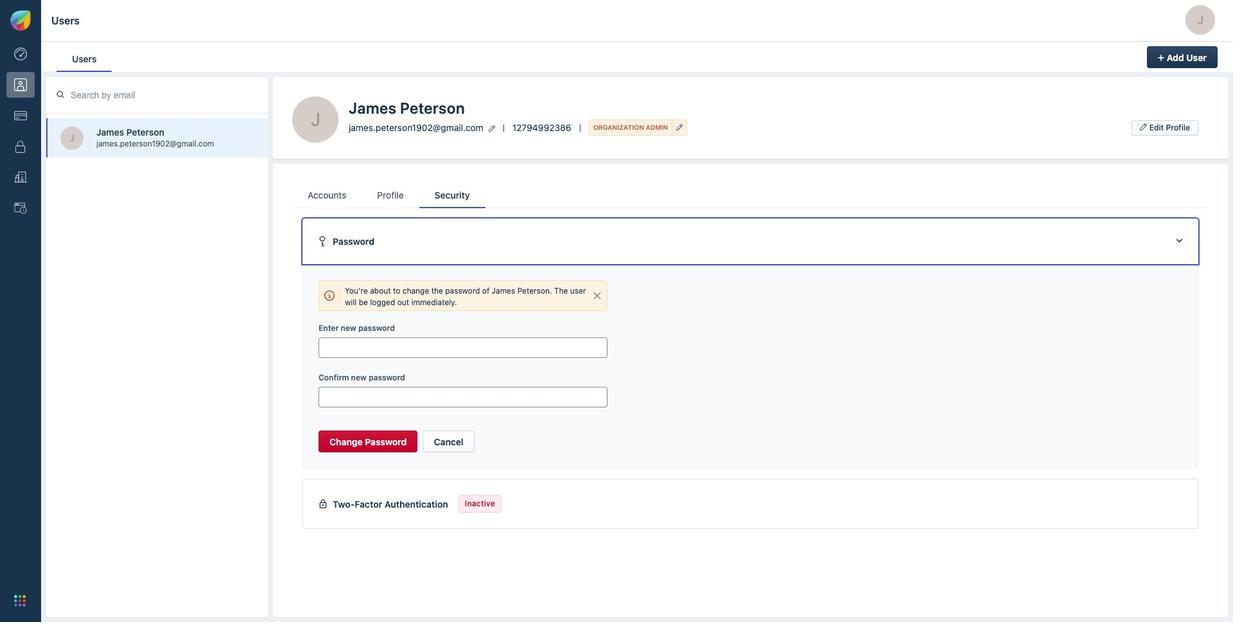 Task type: describe. For each thing, give the bounding box(es) containing it.
profile inside button
[[1167, 123, 1191, 132]]

add user
[[1167, 52, 1207, 63]]

the
[[554, 286, 568, 296]]

peterson for james peterson
[[400, 99, 465, 117]]

organization
[[594, 123, 644, 131]]

two-factor authentication
[[333, 498, 448, 509]]

Confirm new password password field
[[319, 387, 607, 407]]

1 | from the left
[[503, 123, 505, 132]]

neo admin center image
[[14, 48, 27, 61]]

will
[[345, 298, 357, 307]]

enter
[[319, 323, 339, 333]]

0 vertical spatial users
[[51, 15, 80, 26]]

audit logs image
[[14, 202, 27, 215]]

james for james peterson
[[349, 99, 397, 117]]

change
[[330, 436, 363, 447]]

cancel button
[[423, 431, 475, 452]]

12794992386
[[513, 122, 572, 133]]

password inside 'you're about to change the password of james peterson. the user will be logged out immediately.'
[[446, 286, 480, 296]]

out
[[398, 298, 409, 307]]

add user button
[[1148, 46, 1218, 68]]

james.peterson1902@gmail.com inside "highlighted" element
[[96, 139, 214, 148]]

to
[[393, 286, 401, 296]]

two-
[[333, 498, 355, 509]]

peterson.
[[518, 286, 552, 296]]

security
[[435, 190, 470, 200]]

accounts
[[308, 190, 347, 200]]

users image
[[14, 79, 27, 91]]

you're
[[345, 286, 368, 296]]

security image
[[14, 140, 27, 153]]

peterson for james peterson james.peterson1902@gmail.com
[[126, 127, 164, 138]]

user
[[570, 286, 586, 296]]

users tab panel
[[46, 77, 1229, 617]]

password inside change password button
[[365, 436, 407, 447]]

Search by email text field
[[69, 89, 255, 101]]

change
[[403, 286, 429, 296]]

james for james peterson james.peterson1902@gmail.com
[[96, 127, 124, 138]]



Task type: locate. For each thing, give the bounding box(es) containing it.
the
[[432, 286, 443, 296]]

password
[[446, 286, 480, 296], [359, 323, 395, 333], [369, 373, 405, 382]]

1 horizontal spatial james.peterson1902@gmail.com
[[349, 122, 484, 133]]

edit profile button
[[1132, 120, 1199, 135]]

about
[[370, 286, 391, 296]]

enter new password
[[319, 323, 395, 333]]

1 vertical spatial password
[[365, 436, 407, 447]]

new for confirm
[[351, 373, 367, 382]]

0 horizontal spatial profile
[[377, 190, 404, 200]]

authentication
[[385, 498, 448, 509]]

2 | from the left
[[579, 123, 581, 132]]

password right change
[[365, 436, 407, 447]]

new right the confirm
[[351, 373, 367, 382]]

profile
[[1167, 123, 1191, 132], [377, 190, 404, 200]]

admin
[[646, 123, 668, 131]]

my subscriptions image
[[14, 109, 27, 122]]

2 vertical spatial password
[[369, 373, 405, 382]]

cancel
[[434, 436, 464, 447]]

james inside 'you're about to change the password of james peterson. the user will be logged out immediately.'
[[492, 286, 516, 296]]

password button
[[303, 218, 1199, 264]]

1 vertical spatial james
[[96, 127, 124, 138]]

| left 12794992386
[[503, 123, 505, 132]]

confirm new password
[[319, 373, 405, 382]]

freshworks icon image
[[10, 10, 31, 31]]

new right enter
[[341, 323, 357, 333]]

of
[[482, 286, 490, 296]]

users
[[51, 15, 80, 26], [72, 53, 97, 64]]

confirm
[[319, 373, 349, 382]]

password left of
[[446, 286, 480, 296]]

logged
[[370, 298, 395, 307]]

tab list
[[292, 183, 1209, 208]]

password for confirm new password
[[369, 373, 405, 382]]

edit
[[1150, 123, 1165, 132]]

users right the freshworks icon in the top left of the page
[[51, 15, 80, 26]]

password for enter new password
[[359, 323, 395, 333]]

password
[[333, 236, 375, 247], [365, 436, 407, 447]]

organization image
[[14, 171, 27, 184]]

peterson inside "james peterson james.peterson1902@gmail.com"
[[126, 127, 164, 138]]

password right the confirm
[[369, 373, 405, 382]]

0 horizontal spatial peterson
[[126, 127, 164, 138]]

factor
[[355, 498, 383, 509]]

0 horizontal spatial james.peterson1902@gmail.com
[[96, 139, 214, 148]]

0 vertical spatial new
[[341, 323, 357, 333]]

0 horizontal spatial james
[[96, 127, 124, 138]]

|
[[503, 123, 505, 132], [579, 123, 581, 132]]

inactive
[[465, 499, 495, 508]]

1 horizontal spatial james
[[349, 99, 397, 117]]

password inside password dropdown button
[[333, 236, 375, 247]]

change password
[[330, 436, 407, 447]]

2 horizontal spatial james
[[492, 286, 516, 296]]

organization admin
[[594, 123, 668, 131]]

james peterson
[[349, 99, 465, 117]]

profile right edit
[[1167, 123, 1191, 132]]

new for enter
[[341, 323, 357, 333]]

tab list containing accounts
[[292, 183, 1209, 208]]

1 vertical spatial users
[[72, 53, 97, 64]]

be
[[359, 298, 368, 307]]

Enter new password password field
[[319, 338, 607, 357]]

0 vertical spatial james
[[349, 99, 397, 117]]

you're about to change the password of james peterson. the user will be logged out immediately.
[[345, 286, 586, 307]]

james.peterson1902@gmail.com down the search by email text field
[[96, 139, 214, 148]]

new
[[341, 323, 357, 333], [351, 373, 367, 382]]

1 horizontal spatial peterson
[[400, 99, 465, 117]]

1 vertical spatial new
[[351, 373, 367, 382]]

james inside "james peterson james.peterson1902@gmail.com"
[[96, 127, 124, 138]]

1 vertical spatial peterson
[[126, 127, 164, 138]]

james peterson james.peterson1902@gmail.com
[[96, 127, 214, 148]]

james
[[349, 99, 397, 117], [96, 127, 124, 138], [492, 286, 516, 296]]

1 vertical spatial password
[[359, 323, 395, 333]]

edit profile
[[1150, 123, 1191, 132]]

immediately.
[[412, 298, 457, 307]]

change password button
[[319, 431, 418, 452]]

add
[[1167, 52, 1185, 63]]

peterson
[[400, 99, 465, 117], [126, 127, 164, 138]]

freshworks switcher image
[[14, 595, 26, 607]]

0 vertical spatial password
[[333, 236, 375, 247]]

0 vertical spatial peterson
[[400, 99, 465, 117]]

users right neo admin center image
[[72, 53, 97, 64]]

0 horizontal spatial |
[[503, 123, 505, 132]]

1 vertical spatial james.peterson1902@gmail.com
[[96, 139, 214, 148]]

1 horizontal spatial profile
[[1167, 123, 1191, 132]]

james.peterson1902@gmail.com down 'james peterson'
[[349, 122, 484, 133]]

0 vertical spatial password
[[446, 286, 480, 296]]

password down logged
[[359, 323, 395, 333]]

user
[[1187, 52, 1207, 63]]

1 horizontal spatial |
[[579, 123, 581, 132]]

profile left security
[[377, 190, 404, 200]]

highlighted element
[[46, 118, 268, 157]]

| right 12794992386
[[579, 123, 581, 132]]

profile picture image
[[1186, 5, 1216, 35]]

0 vertical spatial james.peterson1902@gmail.com
[[349, 122, 484, 133]]

2 vertical spatial james
[[492, 286, 516, 296]]

password up you're
[[333, 236, 375, 247]]

1 vertical spatial profile
[[377, 190, 404, 200]]

tab list inside users tab panel
[[292, 183, 1209, 208]]

0 vertical spatial profile
[[1167, 123, 1191, 132]]

james.peterson1902@gmail.com
[[349, 122, 484, 133], [96, 139, 214, 148]]



Task type: vqa. For each thing, say whether or not it's contained in the screenshot.
Confirm
yes



